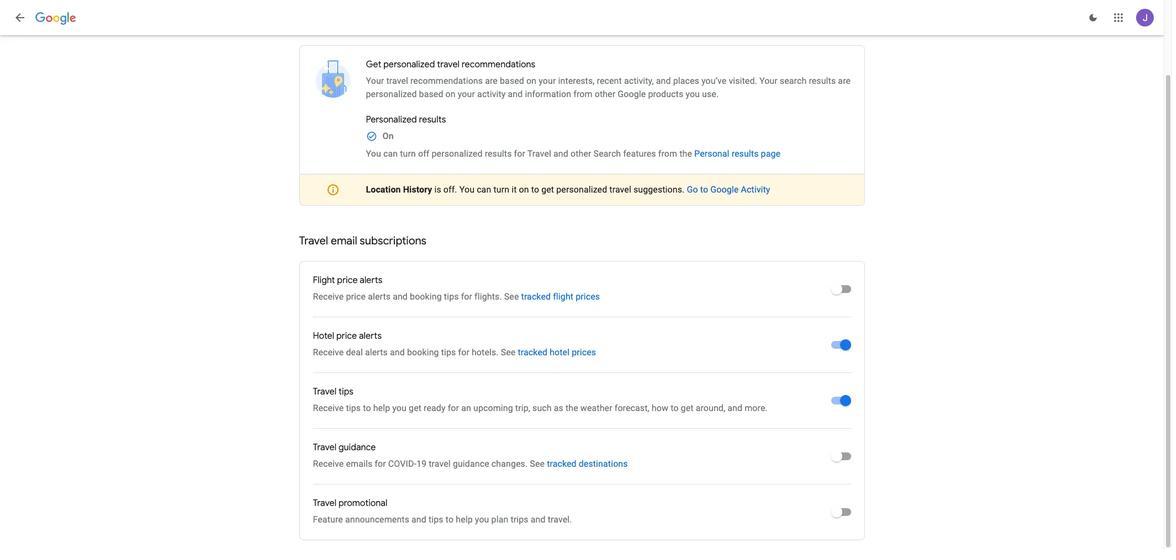 Task type: locate. For each thing, give the bounding box(es) containing it.
other left search
[[571, 149, 592, 159]]

personalized
[[366, 114, 417, 125]]

personalized results
[[366, 114, 446, 125]]

on left activity
[[446, 89, 456, 99]]

1 vertical spatial the
[[566, 403, 579, 414]]

0 horizontal spatial your
[[366, 76, 384, 86]]

for inside flight price alerts receive price alerts and booking tips for flights. see tracked flight prices
[[461, 292, 473, 302]]

you've
[[702, 76, 727, 86]]

1 vertical spatial help
[[456, 515, 473, 526]]

based up activity
[[500, 76, 525, 86]]

changes.
[[492, 459, 528, 470]]

0 horizontal spatial turn
[[400, 149, 416, 159]]

see right 'flights.'
[[505, 292, 519, 302]]

you left plan
[[475, 515, 489, 526]]

hotel
[[313, 331, 335, 342]]

0 vertical spatial based
[[500, 76, 525, 86]]

1 vertical spatial based
[[419, 89, 444, 99]]

get left ready
[[409, 403, 422, 414]]

you down places
[[686, 89, 700, 99]]

based
[[500, 76, 525, 86], [419, 89, 444, 99]]

you left ready
[[393, 403, 407, 414]]

email
[[331, 234, 357, 248]]

for up it
[[514, 149, 526, 159]]

for for travel tips
[[448, 403, 459, 414]]

0 vertical spatial google
[[618, 89, 646, 99]]

flight price alerts receive price alerts and booking tips for flights. see tracked flight prices
[[313, 275, 600, 302]]

for left an
[[448, 403, 459, 414]]

travel inside the 'travel promotional feature announcements and tips to help you plan trips and travel.'
[[313, 499, 337, 510]]

0 vertical spatial prices
[[576, 292, 600, 302]]

1 horizontal spatial other
[[595, 89, 616, 99]]

1 horizontal spatial guidance
[[453, 459, 490, 470]]

0 vertical spatial on
[[527, 76, 537, 86]]

prices for flight price alerts
[[576, 292, 600, 302]]

google down 'activity,'
[[618, 89, 646, 99]]

1 horizontal spatial your
[[760, 76, 778, 86]]

off
[[418, 149, 430, 159]]

more.
[[745, 403, 768, 414]]

booking for hotel price alerts
[[407, 348, 439, 358]]

2 horizontal spatial you
[[686, 89, 700, 99]]

travel inside travel tips receive tips to help you get ready for an upcoming trip, such as the weather forecast, how to get around, and more.
[[313, 387, 337, 398]]

see for hotel price alerts
[[501, 348, 516, 358]]

1 horizontal spatial you
[[475, 515, 489, 526]]

prices inside hotel price alerts receive deal alerts and booking tips for hotels. see tracked hotel prices
[[572, 348, 597, 358]]

1 vertical spatial you
[[393, 403, 407, 414]]

prices inside flight price alerts receive price alerts and booking tips for flights. see tracked flight prices
[[576, 292, 600, 302]]

recommendations
[[462, 59, 536, 70], [411, 76, 483, 86]]

you
[[686, 89, 700, 99], [393, 403, 407, 414], [475, 515, 489, 526]]

0 vertical spatial booking
[[410, 292, 442, 302]]

the
[[680, 149, 693, 159], [566, 403, 579, 414]]

price inside hotel price alerts receive deal alerts and booking tips for hotels. see tracked hotel prices
[[337, 331, 357, 342]]

0 horizontal spatial from
[[574, 89, 593, 99]]

google inside get personalized travel recommendations your travel recommendations are based on your interests, recent activity, and places you've visited. your search results are personalized based on your activity and information from other google products you use.
[[618, 89, 646, 99]]

see inside "travel guidance receive emails for covid-19 travel guidance changes. see tracked destinations"
[[530, 459, 545, 470]]

0 vertical spatial you
[[366, 149, 381, 159]]

recent
[[597, 76, 622, 86]]

2 vertical spatial price
[[337, 331, 357, 342]]

for left hotels.
[[458, 348, 470, 358]]

1 vertical spatial on
[[446, 89, 456, 99]]

on up information
[[527, 76, 537, 86]]

1 vertical spatial you
[[460, 185, 475, 195]]

guidance
[[339, 443, 376, 454], [453, 459, 490, 470]]

19
[[417, 459, 427, 470]]

0 horizontal spatial you
[[366, 149, 381, 159]]

history
[[403, 185, 432, 195]]

your down get
[[366, 76, 384, 86]]

0 vertical spatial see
[[505, 292, 519, 302]]

flight
[[553, 292, 574, 302]]

personalized right get
[[384, 59, 435, 70]]

0 vertical spatial price
[[337, 275, 358, 286]]

tracked inside hotel price alerts receive deal alerts and booking tips for hotels. see tracked hotel prices
[[518, 348, 548, 358]]

from right features
[[659, 149, 678, 159]]

other down recent
[[595, 89, 616, 99]]

tips
[[444, 292, 459, 302], [441, 348, 456, 358], [339, 387, 354, 398], [346, 403, 361, 414], [429, 515, 444, 526]]

for left 'flights.'
[[461, 292, 473, 302]]

alerts
[[360, 275, 383, 286], [368, 292, 391, 302], [359, 331, 382, 342], [365, 348, 388, 358]]

can left it
[[477, 185, 492, 195]]

products
[[649, 89, 684, 99]]

see right hotels.
[[501, 348, 516, 358]]

4 receive from the top
[[313, 459, 344, 470]]

1 horizontal spatial are
[[839, 76, 851, 86]]

0 horizontal spatial google
[[618, 89, 646, 99]]

your up information
[[539, 76, 556, 86]]

your left activity
[[458, 89, 475, 99]]

travel for travel guidance receive emails for covid-19 travel guidance changes. see tracked destinations
[[313, 443, 337, 454]]

see right changes.
[[530, 459, 545, 470]]

for inside hotel price alerts receive deal alerts and booking tips for hotels. see tracked hotel prices
[[458, 348, 470, 358]]

places
[[674, 76, 700, 86]]

1 vertical spatial google
[[711, 185, 739, 195]]

emails
[[346, 459, 373, 470]]

subscriptions
[[360, 234, 427, 248]]

turn left it
[[494, 185, 510, 195]]

tracked left hotel
[[518, 348, 548, 358]]

see for flight price alerts
[[505, 292, 519, 302]]

1 horizontal spatial based
[[500, 76, 525, 86]]

2 vertical spatial you
[[475, 515, 489, 526]]

features
[[624, 149, 657, 159]]

see inside hotel price alerts receive deal alerts and booking tips for hotels. see tracked hotel prices
[[501, 348, 516, 358]]

0 horizontal spatial your
[[458, 89, 475, 99]]

you inside travel tips receive tips to help you get ready for an upcoming trip, such as the weather forecast, how to get around, and more.
[[393, 403, 407, 414]]

1 vertical spatial from
[[659, 149, 678, 159]]

travel email subscriptions
[[299, 234, 427, 248]]

1 vertical spatial turn
[[494, 185, 510, 195]]

1 vertical spatial can
[[477, 185, 492, 195]]

to inside the 'travel promotional feature announcements and tips to help you plan trips and travel.'
[[446, 515, 454, 526]]

for for hotel price alerts
[[458, 348, 470, 358]]

from down interests,
[[574, 89, 593, 99]]

can down on
[[384, 149, 398, 159]]

1 horizontal spatial turn
[[494, 185, 510, 195]]

can
[[384, 149, 398, 159], [477, 185, 492, 195]]

visited.
[[729, 76, 758, 86]]

help left plan
[[456, 515, 473, 526]]

0 vertical spatial turn
[[400, 149, 416, 159]]

the left personal
[[680, 149, 693, 159]]

turn left off
[[400, 149, 416, 159]]

0 horizontal spatial guidance
[[339, 443, 376, 454]]

1 vertical spatial other
[[571, 149, 592, 159]]

0 horizontal spatial you
[[393, 403, 407, 414]]

you can turn off personalized results for travel and other search features from the personal results page
[[366, 149, 781, 159]]

0 vertical spatial help
[[373, 403, 390, 414]]

for right emails
[[375, 459, 386, 470]]

the right the as at the left of the page
[[566, 403, 579, 414]]

tracked left flight
[[522, 292, 551, 302]]

travel
[[437, 59, 460, 70], [387, 76, 408, 86], [610, 185, 632, 195], [429, 459, 451, 470]]

guidance up emails
[[339, 443, 376, 454]]

announcements
[[345, 515, 410, 526]]

your left "search"
[[760, 76, 778, 86]]

get
[[542, 185, 554, 195], [409, 403, 422, 414], [681, 403, 694, 414]]

covid-
[[388, 459, 417, 470]]

your
[[539, 76, 556, 86], [458, 89, 475, 99]]

1 vertical spatial booking
[[407, 348, 439, 358]]

for
[[514, 149, 526, 159], [461, 292, 473, 302], [458, 348, 470, 358], [448, 403, 459, 414], [375, 459, 386, 470]]

travel for travel email subscriptions
[[299, 234, 328, 248]]

help inside the 'travel promotional feature announcements and tips to help you plan trips and travel.'
[[456, 515, 473, 526]]

and inside hotel price alerts receive deal alerts and booking tips for hotels. see tracked hotel prices
[[390, 348, 405, 358]]

0 horizontal spatial help
[[373, 403, 390, 414]]

on right it
[[519, 185, 529, 195]]

flight
[[313, 275, 335, 286]]

travel inside "travel guidance receive emails for covid-19 travel guidance changes. see tracked destinations"
[[313, 443, 337, 454]]

help inside travel tips receive tips to help you get ready for an upcoming trip, such as the weather forecast, how to get around, and more.
[[373, 403, 390, 414]]

tips inside the 'travel promotional feature announcements and tips to help you plan trips and travel.'
[[429, 515, 444, 526]]

promotional
[[339, 499, 388, 510]]

tracked
[[522, 292, 551, 302], [518, 348, 548, 358], [547, 459, 577, 470]]

receive inside "travel guidance receive emails for covid-19 travel guidance changes. see tracked destinations"
[[313, 459, 344, 470]]

personalized up the personalized
[[366, 89, 417, 99]]

your
[[366, 76, 384, 86], [760, 76, 778, 86]]

an
[[462, 403, 471, 414]]

are up activity
[[485, 76, 498, 86]]

results up off
[[419, 114, 446, 125]]

2 vertical spatial see
[[530, 459, 545, 470]]

1 receive from the top
[[313, 292, 344, 302]]

tips inside flight price alerts receive price alerts and booking tips for flights. see tracked flight prices
[[444, 292, 459, 302]]

0 vertical spatial guidance
[[339, 443, 376, 454]]

travel promotional feature announcements and tips to help you plan trips and travel.
[[313, 499, 572, 526]]

3 receive from the top
[[313, 403, 344, 414]]

1 horizontal spatial google
[[711, 185, 739, 195]]

to
[[532, 185, 540, 195], [701, 185, 709, 195], [363, 403, 371, 414], [671, 403, 679, 414], [446, 515, 454, 526]]

for inside travel tips receive tips to help you get ready for an upcoming trip, such as the weather forecast, how to get around, and more.
[[448, 403, 459, 414]]

prices
[[576, 292, 600, 302], [572, 348, 597, 358]]

results left page
[[732, 149, 759, 159]]

get left around,
[[681, 403, 694, 414]]

you
[[366, 149, 381, 159], [460, 185, 475, 195]]

personalized right off
[[432, 149, 483, 159]]

receive
[[313, 292, 344, 302], [313, 348, 344, 358], [313, 403, 344, 414], [313, 459, 344, 470]]

price for flight
[[337, 275, 358, 286]]

tracked left destinations
[[547, 459, 577, 470]]

2 vertical spatial tracked
[[547, 459, 577, 470]]

other
[[595, 89, 616, 99], [571, 149, 592, 159]]

1 vertical spatial guidance
[[453, 459, 490, 470]]

booking inside hotel price alerts receive deal alerts and booking tips for hotels. see tracked hotel prices
[[407, 348, 439, 358]]

help
[[373, 403, 390, 414], [456, 515, 473, 526]]

1 vertical spatial tracked
[[518, 348, 548, 358]]

for inside "travel guidance receive emails for covid-19 travel guidance changes. see tracked destinations"
[[375, 459, 386, 470]]

results right "search"
[[809, 76, 836, 86]]

you inside get personalized travel recommendations your travel recommendations are based on your interests, recent activity, and places you've visited. your search results are personalized based on your activity and information from other google products you use.
[[686, 89, 700, 99]]

0 horizontal spatial are
[[485, 76, 498, 86]]

as
[[554, 403, 564, 414]]

personalized
[[384, 59, 435, 70], [366, 89, 417, 99], [432, 149, 483, 159], [557, 185, 608, 195]]

turn
[[400, 149, 416, 159], [494, 185, 510, 195]]

location
[[366, 185, 401, 195]]

booking
[[410, 292, 442, 302], [407, 348, 439, 358]]

1 vertical spatial prices
[[572, 348, 597, 358]]

based up personalized results
[[419, 89, 444, 99]]

results
[[809, 76, 836, 86], [419, 114, 446, 125], [485, 149, 512, 159], [732, 149, 759, 159]]

2 vertical spatial on
[[519, 185, 529, 195]]

2 receive from the top
[[313, 348, 344, 358]]

prices right hotel
[[572, 348, 597, 358]]

0 vertical spatial you
[[686, 89, 700, 99]]

personal
[[695, 149, 730, 159]]

are
[[485, 76, 498, 86], [839, 76, 851, 86]]

0 vertical spatial other
[[595, 89, 616, 99]]

tracked inside flight price alerts receive price alerts and booking tips for flights. see tracked flight prices
[[522, 292, 551, 302]]

get right it
[[542, 185, 554, 195]]

use.
[[703, 89, 719, 99]]

see inside flight price alerts receive price alerts and booking tips for flights. see tracked flight prices
[[505, 292, 519, 302]]

results inside get personalized travel recommendations your travel recommendations are based on your interests, recent activity, and places you've visited. your search results are personalized based on your activity and information from other google products you use.
[[809, 76, 836, 86]]

the inside travel tips receive tips to help you get ready for an upcoming trip, such as the weather forecast, how to get around, and more.
[[566, 403, 579, 414]]

booking inside flight price alerts receive price alerts and booking tips for flights. see tracked flight prices
[[410, 292, 442, 302]]

0 vertical spatial tracked
[[522, 292, 551, 302]]

personalized down you can turn off personalized results for travel and other search features from the personal results page
[[557, 185, 608, 195]]

0 vertical spatial your
[[539, 76, 556, 86]]

1 horizontal spatial help
[[456, 515, 473, 526]]

0 vertical spatial from
[[574, 89, 593, 99]]

see
[[505, 292, 519, 302], [501, 348, 516, 358], [530, 459, 545, 470]]

tracked for hotel price alerts
[[518, 348, 548, 358]]

prices right flight
[[576, 292, 600, 302]]

for for flight price alerts
[[461, 292, 473, 302]]

0 horizontal spatial other
[[571, 149, 592, 159]]

price
[[337, 275, 358, 286], [346, 292, 366, 302], [337, 331, 357, 342]]

0 horizontal spatial based
[[419, 89, 444, 99]]

google
[[618, 89, 646, 99], [711, 185, 739, 195]]

on
[[527, 76, 537, 86], [446, 89, 456, 99], [519, 185, 529, 195]]

from
[[574, 89, 593, 99], [659, 149, 678, 159]]

are right "search"
[[839, 76, 851, 86]]

1 vertical spatial see
[[501, 348, 516, 358]]

it
[[512, 185, 517, 195]]

go back image
[[13, 11, 27, 24]]

you up location on the top left
[[366, 149, 381, 159]]

1 horizontal spatial your
[[539, 76, 556, 86]]

booking for flight price alerts
[[410, 292, 442, 302]]

you right the off.
[[460, 185, 475, 195]]

0 horizontal spatial the
[[566, 403, 579, 414]]

guidance left changes.
[[453, 459, 490, 470]]

google left activity
[[711, 185, 739, 195]]

travel
[[528, 149, 552, 159], [299, 234, 328, 248], [313, 387, 337, 398], [313, 443, 337, 454], [313, 499, 337, 510]]

0 vertical spatial the
[[680, 149, 693, 159]]

help left ready
[[373, 403, 390, 414]]

0 vertical spatial can
[[384, 149, 398, 159]]



Task type: vqa. For each thing, say whether or not it's contained in the screenshot.
Map
no



Task type: describe. For each thing, give the bounding box(es) containing it.
search
[[780, 76, 807, 86]]

information
[[525, 89, 572, 99]]

location history is off. you can turn it on to get personalized travel suggestions. go to google activity
[[366, 185, 771, 195]]

0 horizontal spatial can
[[384, 149, 398, 159]]

1 your from the left
[[366, 76, 384, 86]]

from inside get personalized travel recommendations your travel recommendations are based on your interests, recent activity, and places you've visited. your search results are personalized based on your activity and information from other google products you use.
[[574, 89, 593, 99]]

trips
[[511, 515, 529, 526]]

go
[[687, 185, 698, 195]]

personal results page link
[[695, 149, 781, 159]]

such
[[533, 403, 552, 414]]

hotel
[[550, 348, 570, 358]]

you inside the 'travel promotional feature announcements and tips to help you plan trips and travel.'
[[475, 515, 489, 526]]

1 horizontal spatial can
[[477, 185, 492, 195]]

tracked for flight price alerts
[[522, 292, 551, 302]]

forecast,
[[615, 403, 650, 414]]

0 vertical spatial recommendations
[[462, 59, 536, 70]]

2 your from the left
[[760, 76, 778, 86]]

get personalized travel recommendations your travel recommendations are based on your interests, recent activity, and places you've visited. your search results are personalized based on your activity and information from other google products you use.
[[366, 59, 851, 99]]

flights.
[[475, 292, 502, 302]]

activity
[[478, 89, 506, 99]]

1 horizontal spatial you
[[460, 185, 475, 195]]

tracked destinations link
[[547, 459, 628, 470]]

2 horizontal spatial get
[[681, 403, 694, 414]]

other inside get personalized travel recommendations your travel recommendations are based on your interests, recent activity, and places you've visited. your search results are personalized based on your activity and information from other google products you use.
[[595, 89, 616, 99]]

page
[[761, 149, 781, 159]]

on
[[383, 131, 394, 142]]

how
[[652, 403, 669, 414]]

ready
[[424, 403, 446, 414]]

activity
[[741, 185, 771, 195]]

hotels.
[[472, 348, 499, 358]]

and inside travel tips receive tips to help you get ready for an upcoming trip, such as the weather forecast, how to get around, and more.
[[728, 403, 743, 414]]

is
[[435, 185, 442, 195]]

suggestions.
[[634, 185, 685, 195]]

tracked hotel prices link
[[518, 348, 597, 358]]

price for hotel
[[337, 331, 357, 342]]

travel.
[[548, 515, 572, 526]]

hotel price alerts receive deal alerts and booking tips for hotels. see tracked hotel prices
[[313, 331, 597, 358]]

travel for travel tips receive tips to help you get ready for an upcoming trip, such as the weather forecast, how to get around, and more.
[[313, 387, 337, 398]]

1 horizontal spatial get
[[542, 185, 554, 195]]

2 are from the left
[[839, 76, 851, 86]]

tracked flight prices link
[[522, 292, 600, 302]]

1 vertical spatial your
[[458, 89, 475, 99]]

tips inside hotel price alerts receive deal alerts and booking tips for hotels. see tracked hotel prices
[[441, 348, 456, 358]]

1 vertical spatial price
[[346, 292, 366, 302]]

travel for travel promotional feature announcements and tips to help you plan trips and travel.
[[313, 499, 337, 510]]

upcoming
[[474, 403, 513, 414]]

destinations
[[579, 459, 628, 470]]

receive inside hotel price alerts receive deal alerts and booking tips for hotels. see tracked hotel prices
[[313, 348, 344, 358]]

receive inside travel tips receive tips to help you get ready for an upcoming trip, such as the weather forecast, how to get around, and more.
[[313, 403, 344, 414]]

activity,
[[625, 76, 654, 86]]

0 horizontal spatial get
[[409, 403, 422, 414]]

1 vertical spatial recommendations
[[411, 76, 483, 86]]

get
[[366, 59, 382, 70]]

1 are from the left
[[485, 76, 498, 86]]

1 horizontal spatial from
[[659, 149, 678, 159]]

travel guidance receive emails for covid-19 travel guidance changes. see tracked destinations
[[313, 443, 628, 470]]

1 horizontal spatial the
[[680, 149, 693, 159]]

receive inside flight price alerts receive price alerts and booking tips for flights. see tracked flight prices
[[313, 292, 344, 302]]

feature
[[313, 515, 343, 526]]

travel tips receive tips to help you get ready for an upcoming trip, such as the weather forecast, how to get around, and more.
[[313, 387, 768, 414]]

go to google activity link
[[687, 185, 771, 195]]

deal
[[346, 348, 363, 358]]

results up it
[[485, 149, 512, 159]]

off.
[[444, 185, 457, 195]]

and inside flight price alerts receive price alerts and booking tips for flights. see tracked flight prices
[[393, 292, 408, 302]]

around,
[[696, 403, 726, 414]]

search
[[594, 149, 621, 159]]

plan
[[492, 515, 509, 526]]

prices for hotel price alerts
[[572, 348, 597, 358]]

weather
[[581, 403, 613, 414]]

interests,
[[559, 76, 595, 86]]

travel inside "travel guidance receive emails for covid-19 travel guidance changes. see tracked destinations"
[[429, 459, 451, 470]]

change appearance image
[[1081, 4, 1107, 31]]

trip,
[[516, 403, 531, 414]]

tracked inside "travel guidance receive emails for covid-19 travel guidance changes. see tracked destinations"
[[547, 459, 577, 470]]



